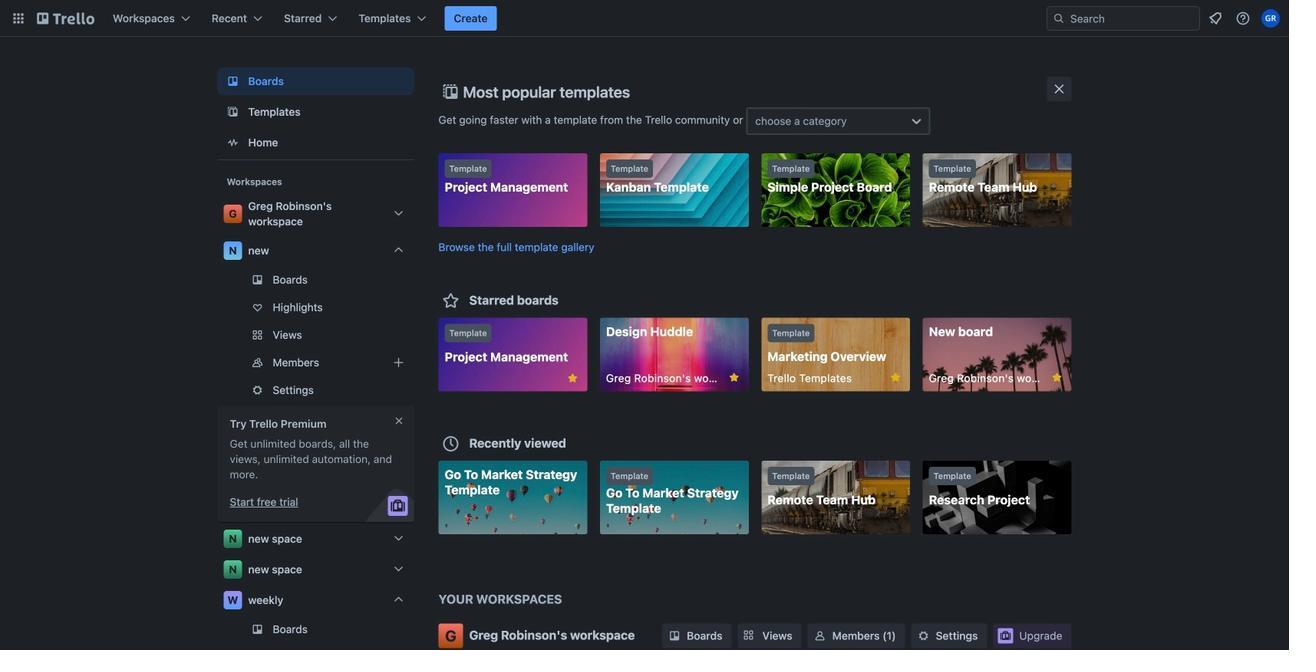 Task type: locate. For each thing, give the bounding box(es) containing it.
sm image
[[667, 629, 682, 644], [916, 629, 931, 644]]

2 sm image from the left
[[916, 629, 931, 644]]

Search field
[[1047, 6, 1200, 31]]

0 notifications image
[[1206, 9, 1225, 28]]

home image
[[224, 134, 242, 152]]

click to unstar this board. it will be removed from your starred list. image
[[727, 371, 741, 385], [889, 371, 902, 385], [566, 372, 580, 386]]

1 horizontal spatial sm image
[[916, 629, 931, 644]]

open information menu image
[[1235, 11, 1251, 26]]

board image
[[224, 72, 242, 91]]

sm image
[[812, 629, 828, 644]]

add image
[[389, 354, 408, 372]]

0 horizontal spatial sm image
[[667, 629, 682, 644]]

click to unstar this board. it will be removed from your starred list. image
[[1050, 371, 1064, 385]]



Task type: vqa. For each thing, say whether or not it's contained in the screenshot.
board
no



Task type: describe. For each thing, give the bounding box(es) containing it.
primary element
[[0, 0, 1289, 37]]

search image
[[1053, 12, 1065, 25]]

0 horizontal spatial click to unstar this board. it will be removed from your starred list. image
[[566, 372, 580, 386]]

1 horizontal spatial click to unstar this board. it will be removed from your starred list. image
[[727, 371, 741, 385]]

1 sm image from the left
[[667, 629, 682, 644]]

2 horizontal spatial click to unstar this board. it will be removed from your starred list. image
[[889, 371, 902, 385]]

back to home image
[[37, 6, 94, 31]]

template board image
[[224, 103, 242, 121]]

greg robinson (gregrobinson96) image
[[1262, 9, 1280, 28]]



